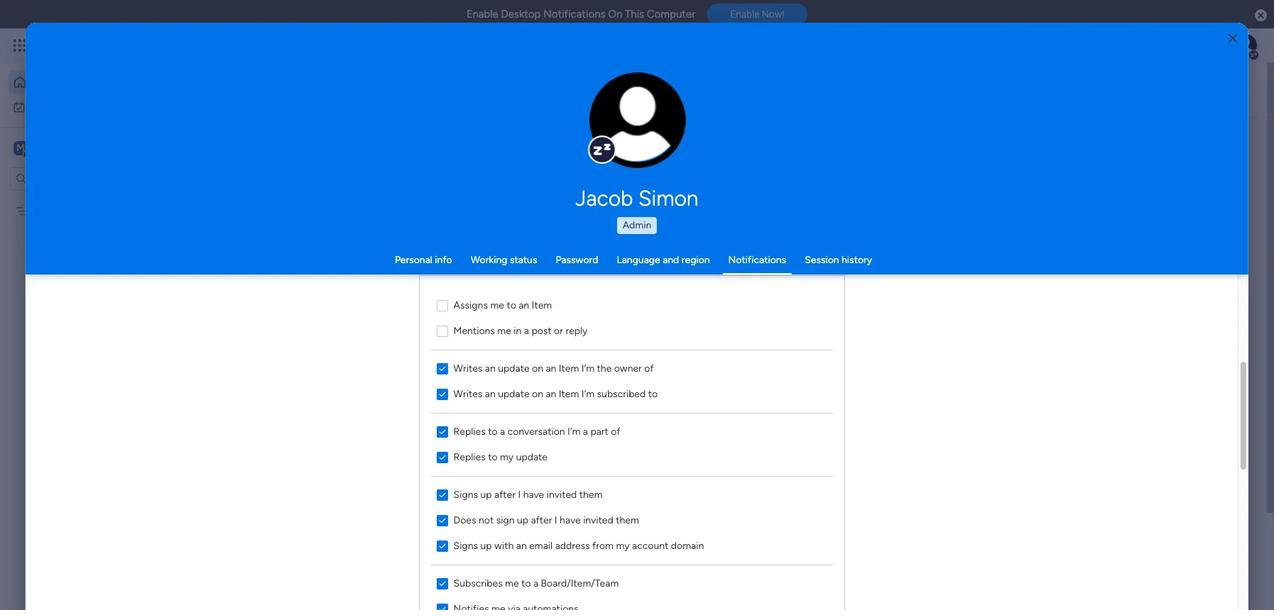 Task type: locate. For each thing, give the bounding box(es) containing it.
add to favorites image
[[416, 288, 430, 302]]

up left "with" on the bottom left
[[480, 540, 492, 552]]

0 horizontal spatial and
[[459, 486, 477, 500]]

0 horizontal spatial workspace
[[60, 141, 117, 154]]

0 vertical spatial my
[[500, 451, 514, 463]]

an down writes an update on an item i'm the owner of in the bottom of the page
[[546, 388, 556, 400]]

1 vertical spatial have
[[560, 515, 581, 527]]

mentions
[[454, 325, 495, 337]]

enable left desktop
[[466, 8, 499, 21]]

my up start
[[500, 451, 514, 463]]

personal info
[[395, 254, 452, 266]]

invited
[[547, 489, 577, 501], [583, 515, 613, 527]]

0 vertical spatial up
[[480, 489, 492, 501]]

2 vertical spatial i'm
[[568, 426, 581, 438]]

replies up "replies to my update"
[[454, 426, 486, 438]]

of right owner
[[644, 363, 654, 375]]

1 replies from the top
[[454, 426, 486, 438]]

1 vertical spatial of
[[611, 426, 620, 438]]

main inside "workspace selection" element
[[33, 141, 58, 154]]

collaborating
[[507, 486, 574, 500]]

mentions me in a post or reply
[[454, 325, 588, 337]]

work left management
[[269, 312, 291, 324]]

notifications left on
[[544, 8, 606, 21]]

a left the part
[[583, 426, 588, 438]]

and left start
[[459, 486, 477, 500]]

1 horizontal spatial notifications
[[728, 254, 786, 266]]

to down email
[[521, 578, 531, 590]]

1 horizontal spatial invited
[[583, 515, 613, 527]]

i'm for the
[[582, 363, 595, 375]]

item down writes an update on an item i'm the owner of in the bottom of the page
[[559, 388, 579, 400]]

on up the writes an update on an item i'm subscribed to
[[532, 363, 543, 375]]

0 horizontal spatial main
[[33, 141, 58, 154]]

to up start
[[488, 451, 498, 463]]

my for my work
[[31, 101, 45, 113]]

0 horizontal spatial have
[[523, 489, 544, 501]]

0 vertical spatial on
[[532, 363, 543, 375]]

after up sign
[[494, 489, 516, 501]]

enable left now!
[[730, 9, 760, 20]]

signs for signs up after i have invited them
[[454, 489, 478, 501]]

1 vertical spatial invited
[[583, 515, 613, 527]]

my
[[31, 101, 45, 113], [33, 205, 47, 217]]

the
[[597, 363, 612, 375]]

signs down does
[[454, 540, 478, 552]]

2 writes from the top
[[454, 388, 483, 400]]

me right "assigns"
[[490, 299, 504, 311]]

work management > main workspace link
[[245, 173, 444, 332]]

update for writes an update on an item i'm subscribed to
[[498, 388, 530, 400]]

admin
[[623, 219, 652, 232]]

work inside button
[[47, 101, 69, 113]]

2 vertical spatial item
[[559, 388, 579, 400]]

my inside button
[[31, 101, 45, 113]]

on for the
[[532, 363, 543, 375]]

0 horizontal spatial after
[[494, 489, 516, 501]]

simon
[[639, 186, 699, 212]]

1 signs from the top
[[454, 489, 478, 501]]

1 vertical spatial work
[[269, 312, 291, 324]]

on
[[608, 8, 622, 21]]

after up email
[[531, 515, 552, 527]]

item up post
[[532, 299, 552, 311]]

1 horizontal spatial workspace
[[387, 312, 435, 324]]

me
[[490, 299, 504, 311], [497, 325, 511, 337], [505, 578, 519, 590]]

home
[[33, 76, 60, 88]]

1 vertical spatial on
[[532, 388, 543, 400]]

main right workspace image
[[33, 141, 58, 154]]

an up the writes an update on an item i'm subscribed to
[[546, 363, 556, 375]]

i'm left subscribed
[[582, 388, 595, 400]]

replies
[[454, 426, 486, 438], [454, 451, 486, 463]]

signs up with an email address from my account domain
[[454, 540, 704, 552]]

1 vertical spatial me
[[497, 325, 511, 337]]

1 horizontal spatial work
[[269, 312, 291, 324]]

1 vertical spatial my
[[616, 540, 630, 552]]

0 horizontal spatial work
[[47, 101, 69, 113]]

signs
[[454, 489, 478, 501], [454, 540, 478, 552]]

2 on from the top
[[532, 388, 543, 400]]

have up the does not sign up after i have invited them
[[523, 489, 544, 501]]

work
[[47, 101, 69, 113], [269, 312, 291, 324]]

to up in
[[507, 299, 516, 311]]

signs up does
[[454, 489, 478, 501]]

1 vertical spatial i'm
[[582, 388, 595, 400]]

item for the
[[559, 363, 579, 375]]

status
[[510, 254, 537, 266]]

or
[[554, 325, 563, 337]]

1 horizontal spatial and
[[663, 254, 679, 266]]

1 horizontal spatial enable
[[730, 9, 760, 20]]

have up address
[[560, 515, 581, 527]]

1 vertical spatial notifications
[[728, 254, 786, 266]]

main right >
[[363, 312, 384, 324]]

password link
[[556, 254, 598, 266]]

replies up invite your teammates and start collaborating
[[454, 451, 486, 463]]

up for after
[[480, 489, 492, 501]]

on for subscribed
[[532, 388, 543, 400]]

item
[[532, 299, 552, 311], [559, 363, 579, 375], [559, 388, 579, 400]]

a up "replies to my update"
[[500, 426, 505, 438]]

invite your teammates and start collaborating
[[341, 486, 574, 500]]

my right from
[[616, 540, 630, 552]]

me right the subscribes
[[505, 578, 519, 590]]

1 horizontal spatial i
[[555, 515, 557, 527]]

them up account
[[616, 515, 639, 527]]

2 replies from the top
[[454, 451, 486, 463]]

work down the home
[[47, 101, 69, 113]]

subscribed
[[597, 388, 646, 400]]

working status
[[471, 254, 537, 266]]

1 vertical spatial them
[[616, 515, 639, 527]]

me left in
[[497, 325, 511, 337]]

my board list box
[[0, 196, 181, 415]]

change profile picture button
[[589, 72, 686, 169]]

an right "with" on the bottom left
[[516, 540, 527, 552]]

now!
[[762, 9, 784, 20]]

0 vertical spatial invited
[[547, 489, 577, 501]]

after
[[494, 489, 516, 501], [531, 515, 552, 527]]

domain
[[671, 540, 704, 552]]

teammates
[[398, 486, 456, 500]]

1 vertical spatial item
[[559, 363, 579, 375]]

0 vertical spatial writes
[[454, 363, 483, 375]]

0 vertical spatial i
[[518, 489, 521, 501]]

main workspace
[[33, 141, 117, 154]]

to
[[507, 299, 516, 311], [648, 388, 658, 400], [488, 426, 498, 438], [488, 451, 498, 463], [521, 578, 531, 590]]

Search in workspace field
[[30, 170, 119, 187]]

my inside list box
[[33, 205, 47, 217]]

option
[[0, 198, 181, 201]]

notifications right region
[[728, 254, 786, 266]]

workspace down add to favorites icon
[[387, 312, 435, 324]]

email
[[529, 540, 553, 552]]

1 vertical spatial workspace
[[387, 312, 435, 324]]

enable
[[466, 8, 499, 21], [730, 9, 760, 20]]

0 vertical spatial item
[[532, 299, 552, 311]]

working status link
[[471, 254, 537, 266]]

1 horizontal spatial them
[[616, 515, 639, 527]]

1 vertical spatial replies
[[454, 451, 486, 463]]

workspace
[[60, 141, 117, 154], [387, 312, 435, 324]]

1 vertical spatial after
[[531, 515, 552, 527]]

region
[[419, 276, 844, 611]]

0 vertical spatial work
[[47, 101, 69, 113]]

0 vertical spatial signs
[[454, 489, 478, 501]]

region containing assigns me to an item
[[419, 276, 844, 611]]

invite
[[341, 486, 370, 500]]

0 vertical spatial my
[[31, 101, 45, 113]]

update down in
[[498, 363, 530, 375]]

writes an update on an item i'm the owner of
[[454, 363, 654, 375]]

0 vertical spatial i'm
[[582, 363, 595, 375]]

my down the home
[[31, 101, 45, 113]]

enable now!
[[730, 9, 784, 20]]

0 horizontal spatial them
[[579, 489, 603, 501]]

0 horizontal spatial enable
[[466, 8, 499, 21]]

them right collaborating at bottom left
[[579, 489, 603, 501]]

i'm left the part
[[568, 426, 581, 438]]

and left region
[[663, 254, 679, 266]]

an up mentions me in a post or reply
[[519, 299, 529, 311]]

i'm
[[582, 363, 595, 375], [582, 388, 595, 400], [568, 426, 581, 438]]

0 horizontal spatial notifications
[[544, 8, 606, 21]]

enable inside button
[[730, 9, 760, 20]]

1 vertical spatial signs
[[454, 540, 478, 552]]

notifications
[[544, 8, 606, 21], [728, 254, 786, 266]]

picture
[[623, 140, 652, 151]]

i right start
[[518, 489, 521, 501]]

1 image
[[1067, 29, 1080, 45]]

start
[[480, 486, 504, 500]]

of right the part
[[611, 426, 620, 438]]

0 vertical spatial workspace
[[60, 141, 117, 154]]

my left 'board' at the top
[[33, 205, 47, 217]]

board
[[49, 205, 75, 217]]

part
[[590, 426, 609, 438]]

update
[[498, 363, 530, 375], [498, 388, 530, 400], [516, 451, 548, 463]]

have
[[523, 489, 544, 501], [560, 515, 581, 527]]

me for subscribes
[[505, 578, 519, 590]]

i'm left the
[[582, 363, 595, 375]]

2 vertical spatial up
[[480, 540, 492, 552]]

invited up from
[[583, 515, 613, 527]]

writes an update on an item i'm subscribed to
[[454, 388, 658, 400]]

a
[[524, 325, 529, 337], [500, 426, 505, 438], [583, 426, 588, 438], [533, 578, 538, 590]]

i up address
[[555, 515, 557, 527]]

an
[[519, 299, 529, 311], [485, 363, 496, 375], [546, 363, 556, 375], [485, 388, 496, 400], [546, 388, 556, 400], [516, 540, 527, 552]]

up right sign
[[517, 515, 528, 527]]

1 vertical spatial update
[[498, 388, 530, 400]]

2 vertical spatial me
[[505, 578, 519, 590]]

1 horizontal spatial of
[[644, 363, 654, 375]]

1 on from the top
[[532, 363, 543, 375]]

assigns me to an item
[[454, 299, 552, 311]]

me for mentions
[[497, 325, 511, 337]]

and
[[663, 254, 679, 266], [459, 486, 477, 500]]

1 vertical spatial main
[[363, 312, 384, 324]]

0 vertical spatial replies
[[454, 426, 486, 438]]

on
[[532, 363, 543, 375], [532, 388, 543, 400]]

computer
[[647, 8, 696, 21]]

2 signs from the top
[[454, 540, 478, 552]]

my
[[500, 451, 514, 463], [616, 540, 630, 552]]

1 vertical spatial up
[[517, 515, 528, 527]]

item up the writes an update on an item i'm subscribed to
[[559, 363, 579, 375]]

workspace up the search in workspace field on the top of the page
[[60, 141, 117, 154]]

0 horizontal spatial of
[[611, 426, 620, 438]]

1 vertical spatial writes
[[454, 388, 483, 400]]

0 horizontal spatial i
[[518, 489, 521, 501]]

management
[[293, 312, 352, 324]]

update up conversation
[[498, 388, 530, 400]]

jacob simon button
[[442, 186, 833, 212]]

1 horizontal spatial my
[[616, 540, 630, 552]]

1 vertical spatial my
[[33, 205, 47, 217]]

0 vertical spatial main
[[33, 141, 58, 154]]

language
[[617, 254, 660, 266]]

update down conversation
[[516, 451, 548, 463]]

on down writes an update on an item i'm the owner of in the bottom of the page
[[532, 388, 543, 400]]

up
[[480, 489, 492, 501], [517, 515, 528, 527], [480, 540, 492, 552]]

from
[[592, 540, 614, 552]]

up up not
[[480, 489, 492, 501]]

reply
[[566, 325, 588, 337]]

0 vertical spatial update
[[498, 363, 530, 375]]

0 vertical spatial me
[[490, 299, 504, 311]]

1 writes from the top
[[454, 363, 483, 375]]

them
[[579, 489, 603, 501], [616, 515, 639, 527]]

desktop
[[501, 8, 541, 21]]

0 vertical spatial them
[[579, 489, 603, 501]]

invited up the does not sign up after i have invited them
[[547, 489, 577, 501]]



Task type: describe. For each thing, give the bounding box(es) containing it.
replies to my update
[[454, 451, 548, 463]]

subscribes me to a board/item/team
[[454, 578, 619, 590]]

session history link
[[805, 254, 872, 266]]

in
[[514, 325, 522, 337]]

info
[[435, 254, 452, 266]]

close image
[[1229, 33, 1237, 44]]

region
[[682, 254, 710, 266]]

0 horizontal spatial my
[[500, 451, 514, 463]]

post
[[532, 325, 552, 337]]

does
[[454, 515, 476, 527]]

does not sign up after i have invited them
[[454, 515, 639, 527]]

2 vertical spatial update
[[516, 451, 548, 463]]

m
[[16, 142, 25, 154]]

assigns
[[454, 299, 488, 311]]

0 horizontal spatial invited
[[547, 489, 577, 501]]

up for with
[[480, 540, 492, 552]]

dapulse close image
[[1255, 9, 1267, 23]]

1 vertical spatial i
[[555, 515, 557, 527]]

0 vertical spatial have
[[523, 489, 544, 501]]

workspace selection element
[[13, 140, 119, 158]]

home button
[[9, 71, 153, 94]]

history
[[842, 254, 872, 266]]

me for assigns
[[490, 299, 504, 311]]

with
[[494, 540, 514, 552]]

my for my board
[[33, 205, 47, 217]]

board/item/team
[[541, 578, 619, 590]]

signs for signs up with an email address from my account domain
[[454, 540, 478, 552]]

password
[[556, 254, 598, 266]]

writes for writes an update on an item i'm the owner of
[[454, 363, 483, 375]]

conversation
[[508, 426, 565, 438]]

replies to a conversation i'm a part of
[[454, 426, 620, 438]]

account
[[632, 540, 669, 552]]

1 horizontal spatial main
[[363, 312, 384, 324]]

subscribes
[[454, 578, 503, 590]]

to up "replies to my update"
[[488, 426, 498, 438]]

owner
[[614, 363, 642, 375]]

my board
[[33, 205, 75, 217]]

workspace image
[[13, 140, 28, 156]]

language and region link
[[617, 254, 710, 266]]

an up replies to a conversation i'm a part of
[[485, 388, 496, 400]]

sign
[[496, 515, 515, 527]]

notifications link
[[728, 254, 786, 266]]

1 vertical spatial and
[[459, 486, 477, 500]]

jacob simon image
[[1235, 34, 1257, 57]]

replies for replies to a conversation i'm a part of
[[454, 426, 486, 438]]

jacob
[[576, 186, 633, 212]]

1 horizontal spatial have
[[560, 515, 581, 527]]

jacob simon
[[576, 186, 699, 212]]

this
[[625, 8, 644, 21]]

change profile picture
[[607, 128, 668, 151]]

0 vertical spatial of
[[644, 363, 654, 375]]

language and region
[[617, 254, 710, 266]]

signs up after i have invited them
[[454, 489, 603, 501]]

to right subscribed
[[648, 388, 658, 400]]

>
[[354, 312, 361, 324]]

replies for replies to my update
[[454, 451, 486, 463]]

0 vertical spatial and
[[663, 254, 679, 266]]

not
[[479, 515, 494, 527]]

select product image
[[13, 38, 27, 53]]

1 horizontal spatial after
[[531, 515, 552, 527]]

address
[[555, 540, 590, 552]]

enable for enable desktop notifications on this computer
[[466, 8, 499, 21]]

your
[[372, 486, 395, 500]]

work management > main workspace
[[269, 312, 435, 324]]

enable desktop notifications on this computer
[[466, 8, 696, 21]]

personal
[[395, 254, 433, 266]]

a down email
[[533, 578, 538, 590]]

personal info link
[[395, 254, 452, 266]]

0 vertical spatial notifications
[[544, 8, 606, 21]]

getting started element
[[1026, 567, 1239, 611]]

enable now! button
[[707, 4, 808, 25]]

0 vertical spatial after
[[494, 489, 516, 501]]

my work
[[31, 101, 69, 113]]

working
[[471, 254, 507, 266]]

an down mentions at left bottom
[[485, 363, 496, 375]]

change
[[607, 128, 639, 139]]

i'm for subscribed
[[582, 388, 595, 400]]

a right in
[[524, 325, 529, 337]]

session history
[[805, 254, 872, 266]]

profile
[[642, 128, 668, 139]]

writes for writes an update on an item i'm subscribed to
[[454, 388, 483, 400]]

update for writes an update on an item i'm the owner of
[[498, 363, 530, 375]]

my work button
[[9, 96, 153, 118]]

enable for enable now!
[[730, 9, 760, 20]]

session
[[805, 254, 839, 266]]

item for subscribed
[[559, 388, 579, 400]]



Task type: vqa. For each thing, say whether or not it's contained in the screenshot.
Jacob Simon at the top of page
yes



